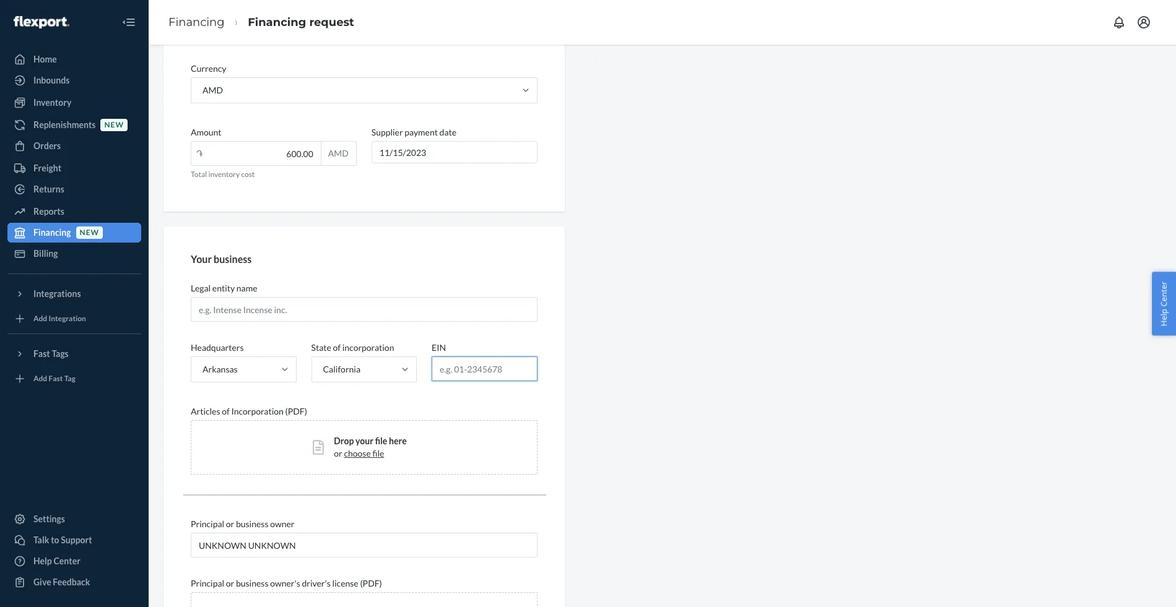 Task type: locate. For each thing, give the bounding box(es) containing it.
close navigation image
[[121, 15, 136, 30]]

add for add fast tag
[[33, 374, 47, 384]]

file
[[375, 436, 387, 447], [373, 449, 384, 459]]

cost
[[241, 170, 255, 179]]

open notifications image
[[1112, 15, 1127, 30]]

business up legal entity name
[[214, 254, 252, 265]]

0 vertical spatial principal
[[191, 519, 224, 530]]

your
[[356, 436, 373, 447]]

1 vertical spatial or
[[226, 519, 234, 530]]

2 add from the top
[[33, 374, 47, 384]]

1 vertical spatial help
[[33, 556, 52, 567]]

file alt image
[[313, 440, 324, 455]]

or left owner
[[226, 519, 234, 530]]

0 vertical spatial business
[[214, 254, 252, 265]]

add inside 'link'
[[33, 374, 47, 384]]

0 horizontal spatial new
[[80, 228, 99, 238]]

0 horizontal spatial help
[[33, 556, 52, 567]]

incorporation
[[342, 343, 394, 353]]

business left owner's
[[236, 579, 269, 589]]

1 principal from the top
[[191, 519, 224, 530]]

1 vertical spatial of
[[222, 406, 230, 417]]

1 vertical spatial center
[[54, 556, 80, 567]]

help
[[1159, 309, 1170, 326], [33, 556, 52, 567]]

of right the state
[[333, 343, 341, 353]]

currency
[[191, 63, 226, 74]]

incorporation
[[231, 406, 284, 417]]

(pdf) right incorporation
[[285, 406, 307, 417]]

owner
[[270, 519, 295, 530]]

1 vertical spatial principal
[[191, 579, 224, 589]]

billing link
[[7, 244, 141, 264]]

fast tags
[[33, 349, 69, 359]]

amd
[[203, 85, 223, 96], [328, 148, 349, 159]]

help center
[[1159, 281, 1170, 326], [33, 556, 80, 567]]

new up 'orders' link
[[104, 120, 124, 130]]

freight
[[33, 163, 61, 173]]

financing left request
[[248, 15, 306, 29]]

2 vertical spatial or
[[226, 579, 234, 589]]

to
[[51, 535, 59, 546]]

1 horizontal spatial financing
[[168, 15, 225, 29]]

of right articles
[[222, 406, 230, 417]]

help inside 'link'
[[33, 556, 52, 567]]

financing up currency
[[168, 15, 225, 29]]

integrations button
[[7, 284, 141, 304]]

new for financing
[[80, 228, 99, 238]]

add left integration
[[33, 314, 47, 324]]

2 principal from the top
[[191, 579, 224, 589]]

financing down reports
[[33, 227, 71, 238]]

0.00 text field
[[191, 142, 321, 166]]

0 vertical spatial amd
[[203, 85, 223, 96]]

owner's
[[270, 579, 300, 589]]

business for owner's
[[236, 579, 269, 589]]

talk to support button
[[7, 531, 141, 551]]

license
[[332, 579, 358, 589]]

reports
[[33, 206, 64, 217]]

1 horizontal spatial help
[[1159, 309, 1170, 326]]

or down drop
[[334, 449, 342, 459]]

0 horizontal spatial of
[[222, 406, 230, 417]]

1 vertical spatial new
[[80, 228, 99, 238]]

california
[[323, 364, 361, 375]]

(pdf)
[[285, 406, 307, 417], [360, 579, 382, 589]]

0 horizontal spatial center
[[54, 556, 80, 567]]

0 vertical spatial help
[[1159, 309, 1170, 326]]

fast left tag
[[49, 374, 63, 384]]

add fast tag link
[[7, 369, 141, 389]]

0 vertical spatial fast
[[33, 349, 50, 359]]

new
[[104, 120, 124, 130], [80, 228, 99, 238]]

state of incorporation
[[311, 343, 394, 353]]

2 vertical spatial business
[[236, 579, 269, 589]]

0 vertical spatial or
[[334, 449, 342, 459]]

1 vertical spatial add
[[33, 374, 47, 384]]

talk
[[33, 535, 49, 546]]

2 horizontal spatial financing
[[248, 15, 306, 29]]

1 horizontal spatial (pdf)
[[360, 579, 382, 589]]

1 vertical spatial amd
[[328, 148, 349, 159]]

0 vertical spatial center
[[1159, 281, 1170, 307]]

0 horizontal spatial (pdf)
[[285, 406, 307, 417]]

driver's
[[302, 579, 331, 589]]

1 vertical spatial business
[[236, 519, 269, 530]]

1 add from the top
[[33, 314, 47, 324]]

principal for principal or business owner's driver's license (pdf)
[[191, 579, 224, 589]]

help center inside button
[[1159, 281, 1170, 326]]

0 vertical spatial (pdf)
[[285, 406, 307, 417]]

returns
[[33, 184, 64, 195]]

inbounds link
[[7, 71, 141, 90]]

or
[[334, 449, 342, 459], [226, 519, 234, 530], [226, 579, 234, 589]]

articles of incorporation (pdf)
[[191, 406, 307, 417]]

1 horizontal spatial center
[[1159, 281, 1170, 307]]

1 horizontal spatial new
[[104, 120, 124, 130]]

of for state
[[333, 343, 341, 353]]

0 horizontal spatial help center
[[33, 556, 80, 567]]

headquarters
[[191, 343, 244, 353]]

add down fast tags
[[33, 374, 47, 384]]

entity
[[212, 283, 235, 294]]

new for replenishments
[[104, 120, 124, 130]]

new down reports link
[[80, 228, 99, 238]]

tags
[[52, 349, 69, 359]]

1 horizontal spatial help center
[[1159, 281, 1170, 326]]

principal for principal or business owner
[[191, 519, 224, 530]]

amount
[[191, 127, 222, 138]]

or for principal or business owner
[[226, 519, 234, 530]]

file down your
[[373, 449, 384, 459]]

financing request
[[248, 15, 354, 29]]

add fast tag
[[33, 374, 76, 384]]

0 vertical spatial new
[[104, 120, 124, 130]]

center inside 'link'
[[54, 556, 80, 567]]

talk to support
[[33, 535, 92, 546]]

business
[[214, 254, 252, 265], [236, 519, 269, 530], [236, 579, 269, 589]]

business left owner
[[236, 519, 269, 530]]

add
[[33, 314, 47, 324], [33, 374, 47, 384]]

1 horizontal spatial amd
[[328, 148, 349, 159]]

fast
[[33, 349, 50, 359], [49, 374, 63, 384]]

support
[[61, 535, 92, 546]]

1 vertical spatial file
[[373, 449, 384, 459]]

1 vertical spatial (pdf)
[[360, 579, 382, 589]]

legal
[[191, 283, 211, 294]]

inbounds
[[33, 75, 70, 85]]

financing
[[168, 15, 225, 29], [248, 15, 306, 29], [33, 227, 71, 238]]

0 vertical spatial of
[[333, 343, 341, 353]]

give
[[33, 577, 51, 588]]

1 vertical spatial fast
[[49, 374, 63, 384]]

orders link
[[7, 136, 141, 156]]

arkansas
[[203, 364, 238, 375]]

help center inside 'link'
[[33, 556, 80, 567]]

0 vertical spatial help center
[[1159, 281, 1170, 326]]

file left 'here'
[[375, 436, 387, 447]]

returns link
[[7, 180, 141, 199]]

fast tags button
[[7, 344, 141, 364]]

(pdf) right "license"
[[360, 579, 382, 589]]

1 vertical spatial help center
[[33, 556, 80, 567]]

center
[[1159, 281, 1170, 307], [54, 556, 80, 567]]

or for principal or business owner's driver's license (pdf)
[[226, 579, 234, 589]]

fast left tags
[[33, 349, 50, 359]]

or left owner's
[[226, 579, 234, 589]]

articles
[[191, 406, 220, 417]]

principal
[[191, 519, 224, 530], [191, 579, 224, 589]]

feedback
[[53, 577, 90, 588]]

0 vertical spatial add
[[33, 314, 47, 324]]

1 horizontal spatial of
[[333, 343, 341, 353]]

flexport logo image
[[14, 16, 69, 28]]

e.g. Intense Incense inc. field
[[191, 297, 537, 322]]

of
[[333, 343, 341, 353], [222, 406, 230, 417]]

your
[[191, 254, 212, 265]]

legal entity name
[[191, 283, 257, 294]]

freight link
[[7, 159, 141, 178]]

settings
[[33, 514, 65, 525]]



Task type: vqa. For each thing, say whether or not it's contained in the screenshot.
billing link
yes



Task type: describe. For each thing, give the bounding box(es) containing it.
of for articles
[[222, 406, 230, 417]]

financing link
[[168, 15, 225, 29]]

supplier
[[372, 127, 403, 138]]

help inside button
[[1159, 309, 1170, 326]]

open account menu image
[[1137, 15, 1152, 30]]

0 horizontal spatial financing
[[33, 227, 71, 238]]

fast inside dropdown button
[[33, 349, 50, 359]]

help center link
[[7, 552, 141, 572]]

drop
[[334, 436, 354, 447]]

financing for financing request
[[248, 15, 306, 29]]

name
[[237, 283, 257, 294]]

ein
[[432, 343, 446, 353]]

total inventory cost
[[191, 170, 255, 179]]

inventory
[[208, 170, 240, 179]]

inventory
[[33, 97, 71, 108]]

principal or business owner
[[191, 519, 295, 530]]

home link
[[7, 50, 141, 69]]

request
[[309, 15, 354, 29]]

e.g. 01-2345678 text field
[[432, 357, 537, 381]]

home
[[33, 54, 57, 64]]

billing
[[33, 248, 58, 259]]

give feedback
[[33, 577, 90, 588]]

0 horizontal spatial amd
[[203, 85, 223, 96]]

center inside button
[[1159, 281, 1170, 307]]

add integration
[[33, 314, 86, 324]]

add for add integration
[[33, 314, 47, 324]]

payment
[[405, 127, 438, 138]]

Owner's full name field
[[191, 533, 537, 558]]

settings link
[[7, 510, 141, 530]]

11/15/2023
[[380, 148, 426, 158]]

fast inside 'link'
[[49, 374, 63, 384]]

integration
[[49, 314, 86, 324]]

or inside drop your file here or choose file
[[334, 449, 342, 459]]

your business
[[191, 254, 252, 265]]

business for owner
[[236, 519, 269, 530]]

drop your file here or choose file
[[334, 436, 407, 459]]

give feedback button
[[7, 573, 141, 593]]

total
[[191, 170, 207, 179]]

help center button
[[1152, 272, 1176, 336]]

orders
[[33, 141, 61, 151]]

state
[[311, 343, 331, 353]]

reports link
[[7, 202, 141, 222]]

principal or business owner's driver's license (pdf)
[[191, 579, 382, 589]]

breadcrumbs navigation
[[159, 4, 364, 40]]

choose
[[344, 449, 371, 459]]

inventory link
[[7, 93, 141, 113]]

date
[[440, 127, 457, 138]]

supplier payment date
[[372, 127, 457, 138]]

֏
[[196, 148, 203, 159]]

add integration link
[[7, 309, 141, 329]]

0 vertical spatial file
[[375, 436, 387, 447]]

financing for financing link
[[168, 15, 225, 29]]

financing request link
[[248, 15, 354, 29]]

here
[[389, 436, 407, 447]]

replenishments
[[33, 120, 96, 130]]

tag
[[64, 374, 76, 384]]

integrations
[[33, 289, 81, 299]]



